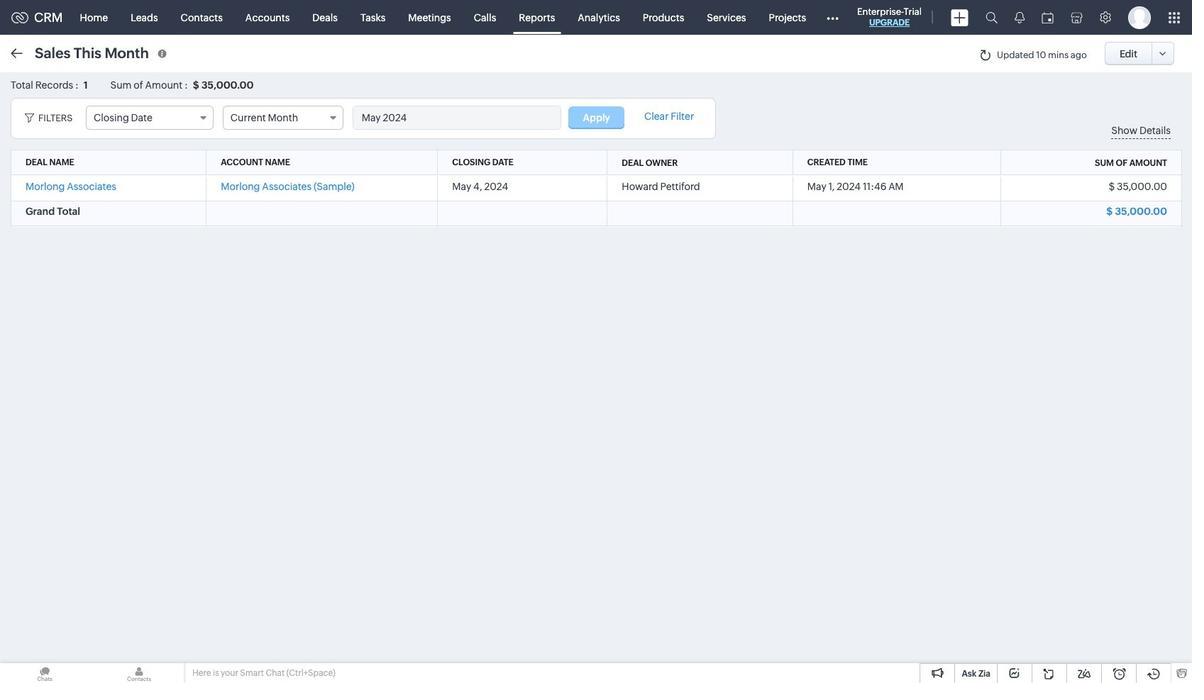 Task type: vqa. For each thing, say whether or not it's contained in the screenshot.
text field
yes



Task type: describe. For each thing, give the bounding box(es) containing it.
profile element
[[1120, 0, 1160, 34]]

signals image
[[1015, 11, 1025, 23]]

Other Modules field
[[818, 6, 848, 29]]

search element
[[977, 0, 1006, 35]]

signals element
[[1006, 0, 1033, 35]]

chats image
[[0, 664, 89, 683]]

calendar image
[[1042, 12, 1054, 23]]



Task type: locate. For each thing, give the bounding box(es) containing it.
profile image
[[1128, 6, 1151, 29]]

None field
[[86, 106, 214, 130], [223, 106, 343, 130], [86, 106, 214, 130], [223, 106, 343, 130]]

create menu image
[[951, 9, 969, 26]]

search image
[[986, 11, 998, 23]]

None text field
[[353, 106, 560, 129]]

create menu element
[[942, 0, 977, 34]]

contacts image
[[94, 664, 184, 683]]

logo image
[[11, 12, 28, 23]]



